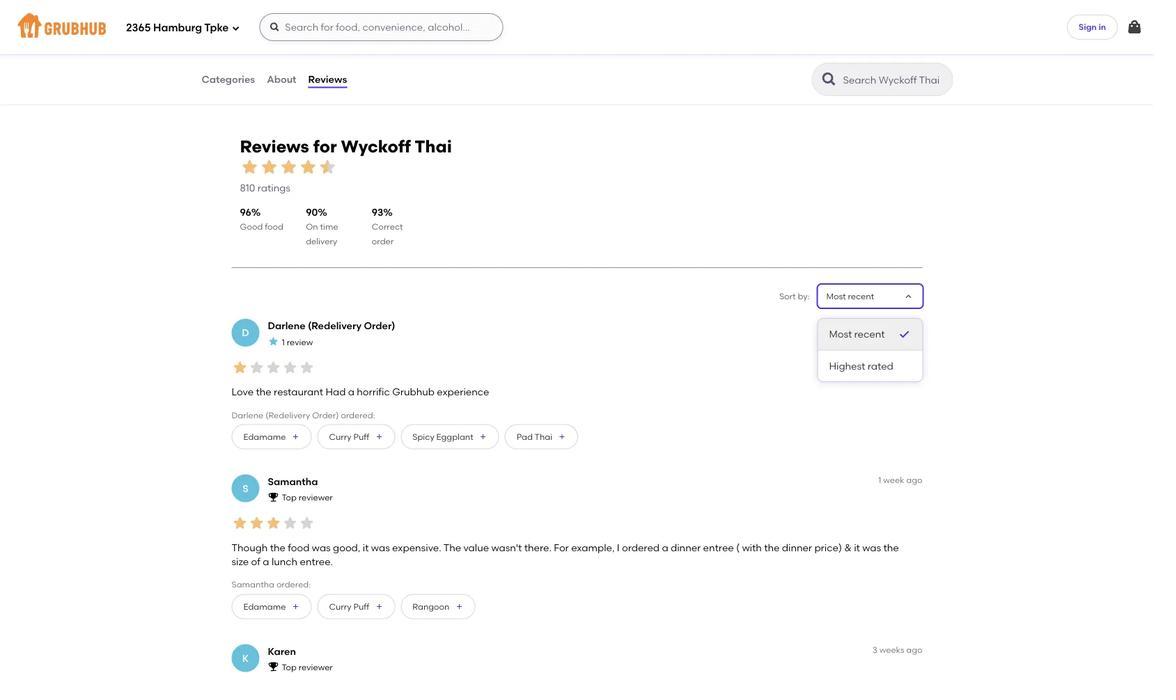 Task type: vqa. For each thing, say whether or not it's contained in the screenshot.


Task type: describe. For each thing, give the bounding box(es) containing it.
1 horizontal spatial a
[[348, 387, 355, 398]]

1 for love the restaurant  had a horrific grubhub experience
[[879, 320, 882, 330]]

ago for love the restaurant  had a horrific grubhub experience
[[907, 320, 923, 330]]

ratings for 140 ratings
[[901, 63, 934, 75]]

1 dinner from the left
[[671, 542, 701, 554]]

&
[[845, 542, 852, 554]]

ago for though the food was good, it was expensive. the value wasn't there. for example, i ordered a dinner entree ( with the dinner price) & it was the size of a lunch entree.
[[907, 476, 923, 486]]

2 horizontal spatial svg image
[[1127, 19, 1144, 36]]

food for the
[[288, 542, 310, 554]]

the right &
[[884, 542, 900, 554]]

s
[[243, 483, 249, 495]]

value
[[464, 542, 489, 554]]

2 vertical spatial a
[[263, 556, 269, 568]]

for
[[313, 136, 337, 156]]

2 horizontal spatial a
[[662, 542, 669, 554]]

though
[[232, 542, 268, 554]]

plus icon image for curry puff button for good,
[[375, 603, 384, 612]]

good,
[[333, 542, 361, 554]]

1 horizontal spatial svg image
[[269, 22, 280, 33]]

$2.99
[[470, 60, 491, 70]]

the right with
[[765, 542, 780, 554]]

rated
[[868, 360, 894, 372]]

wasn't
[[492, 542, 522, 554]]

order) for darlene (redelivery order) ordered:
[[312, 410, 339, 421]]

applebee's
[[221, 12, 284, 26]]

hamburger
[[490, 30, 537, 40]]

tpke
[[204, 22, 229, 34]]

0 vertical spatial thai
[[415, 136, 452, 156]]

2 $6.99 from the left
[[719, 60, 740, 70]]

darlene (redelivery order)
[[268, 320, 396, 332]]

1 40–55 from the left
[[221, 48, 246, 58]]

horrific
[[357, 387, 390, 398]]

subscription pass image for applebee's
[[221, 30, 235, 41]]

curry for a
[[329, 432, 352, 442]]

the
[[444, 542, 462, 554]]

plus icon image for edamame button corresponding to restaurant
[[292, 433, 300, 442]]

810 ratings
[[240, 182, 291, 194]]

the right the love
[[256, 387, 272, 398]]

d
[[242, 327, 249, 339]]

reviews button
[[308, 54, 348, 105]]

samantha ordered:
[[232, 580, 311, 590]]

2 it from the left
[[855, 542, 861, 554]]

of
[[251, 556, 261, 568]]

810
[[240, 182, 255, 194]]

90 on time delivery
[[306, 207, 338, 246]]

restaurant
[[274, 387, 323, 398]]

there.
[[525, 542, 552, 554]]

sign
[[1079, 22, 1097, 32]]

93
[[372, 207, 384, 219]]

wyckoff
[[341, 136, 411, 156]]

edamame button for food
[[232, 595, 312, 620]]

30–45 min $2.99 delivery
[[470, 48, 524, 70]]

sort by:
[[780, 291, 810, 301]]

sign in button
[[1068, 15, 1119, 40]]

curry puff button for a
[[317, 425, 395, 450]]

american
[[241, 30, 281, 40]]

93 correct order
[[372, 207, 403, 246]]

in
[[1099, 22, 1107, 32]]

darlene for darlene (redelivery order)
[[268, 320, 306, 332]]

curry for good,
[[329, 602, 352, 612]]

highest
[[830, 360, 866, 372]]

96 good food
[[240, 207, 284, 232]]

90
[[306, 207, 318, 219]]

samantha for samantha
[[268, 476, 318, 488]]

recent inside field
[[848, 291, 875, 301]]

trophy icon image for samantha
[[268, 492, 279, 503]]

Sort by: field
[[827, 290, 875, 303]]

time
[[320, 222, 338, 232]]

plus icon image for edamame button related to food
[[292, 603, 300, 612]]

about
[[267, 73, 297, 85]]

lunch
[[272, 556, 298, 568]]

k
[[242, 653, 249, 665]]

puff for it
[[354, 602, 370, 612]]

expensive.
[[392, 542, 442, 554]]

0 horizontal spatial svg image
[[232, 24, 240, 32]]

1 horizontal spatial ordered:
[[341, 410, 375, 421]]

30–45
[[470, 48, 495, 58]]

i
[[617, 542, 620, 554]]

entree.
[[300, 556, 333, 568]]

spicy
[[413, 432, 435, 442]]

price)
[[815, 542, 843, 554]]

1 for though the food was good, it was expensive. the value wasn't there. for example, i ordered a dinner entree ( with the dinner price) & it was the size of a lunch entree.
[[879, 476, 882, 486]]

96
[[240, 207, 251, 219]]

trophy icon image for karen
[[268, 662, 279, 673]]

3 ago from the top
[[907, 646, 923, 656]]

with
[[743, 542, 762, 554]]

caret down icon image
[[904, 291, 915, 302]]

curry puff for a
[[329, 432, 370, 442]]

ordered
[[622, 542, 660, 554]]

Search for food, convenience, alcohol... search field
[[259, 13, 503, 41]]

sort
[[780, 291, 796, 301]]

2365
[[126, 22, 151, 34]]

example,
[[572, 542, 615, 554]]

categories
[[202, 73, 255, 85]]

pad thai
[[517, 432, 553, 442]]

ratings for 810 ratings
[[258, 182, 291, 194]]

subscription pass image for chili's
[[470, 30, 484, 41]]

140
[[883, 63, 898, 75]]

love the restaurant  had a horrific grubhub experience
[[232, 387, 490, 398]]

(
[[737, 542, 740, 554]]

on
[[306, 222, 318, 232]]

for
[[554, 542, 569, 554]]

2 was from the left
[[371, 542, 390, 554]]

size
[[232, 556, 249, 568]]

top reviewer for samantha
[[282, 493, 333, 503]]

puff for horrific
[[354, 432, 370, 442]]

2 40–55 from the left
[[719, 48, 744, 58]]

spicy eggplant button
[[401, 425, 499, 450]]

search icon image
[[821, 71, 838, 88]]

karen
[[268, 646, 296, 658]]

3 weeks ago
[[873, 646, 923, 656]]

1 review
[[282, 337, 313, 347]]

delivery inside 90 on time delivery
[[306, 236, 337, 246]]

had
[[326, 387, 346, 398]]



Task type: locate. For each thing, give the bounding box(es) containing it.
0 horizontal spatial food
[[265, 222, 284, 232]]

main navigation navigation
[[0, 0, 1155, 54]]

0 vertical spatial food
[[265, 222, 284, 232]]

curry
[[329, 432, 352, 442], [329, 602, 352, 612]]

plus icon image for pad thai button
[[558, 433, 567, 442]]

dinner left price)
[[782, 542, 813, 554]]

1 vertical spatial food
[[288, 542, 310, 554]]

top down karen
[[282, 663, 297, 673]]

edamame
[[244, 432, 286, 442], [244, 602, 286, 612]]

week for though the food was good, it was expensive. the value wasn't there. for example, i ordered a dinner entree ( with the dinner price) & it was the size of a lunch entree.
[[884, 476, 905, 486]]

1 vertical spatial edamame
[[244, 602, 286, 612]]

min for applebee's
[[248, 48, 263, 58]]

0 vertical spatial ratings
[[901, 63, 934, 75]]

food
[[265, 222, 284, 232], [288, 542, 310, 554]]

2 curry puff button from the top
[[317, 595, 395, 620]]

edamame button for restaurant
[[232, 425, 312, 450]]

top
[[282, 493, 297, 503], [282, 663, 297, 673]]

week for love the restaurant  had a horrific grubhub experience
[[884, 320, 905, 330]]

1 horizontal spatial subscription pass image
[[470, 30, 484, 41]]

categories button
[[201, 54, 256, 105]]

thai right wyckoff on the left top of page
[[415, 136, 452, 156]]

1 curry puff from the top
[[329, 432, 370, 442]]

1 vertical spatial order)
[[312, 410, 339, 421]]

2 vertical spatial ago
[[907, 646, 923, 656]]

pad
[[517, 432, 533, 442]]

1 puff from the top
[[354, 432, 370, 442]]

plus icon image for the rangoon button
[[455, 603, 464, 612]]

plus icon image left rangoon
[[375, 603, 384, 612]]

the up lunch
[[270, 542, 286, 554]]

2 40–55 min $6.99 delivery from the left
[[719, 48, 773, 70]]

(redelivery for darlene (redelivery order)
[[308, 320, 362, 332]]

1 subscription pass image from the left
[[221, 30, 235, 41]]

2 subscription pass image from the left
[[470, 30, 484, 41]]

order
[[372, 236, 394, 246]]

3
[[873, 646, 878, 656]]

0 vertical spatial week
[[884, 320, 905, 330]]

curry puff down entree.
[[329, 602, 370, 612]]

subscription pass image down the "applebee's"
[[221, 30, 235, 41]]

1 horizontal spatial ratings
[[901, 63, 934, 75]]

edamame button
[[232, 425, 312, 450], [232, 595, 312, 620]]

check icon image
[[898, 328, 912, 342]]

reviewer
[[299, 493, 333, 503], [299, 663, 333, 673]]

2365 hamburg tpke
[[126, 22, 229, 34]]

1 vertical spatial 1
[[282, 337, 285, 347]]

week
[[884, 320, 905, 330], [884, 476, 905, 486]]

ordered: down love the restaurant  had a horrific grubhub experience
[[341, 410, 375, 421]]

2 top reviewer from the top
[[282, 663, 333, 673]]

order)
[[364, 320, 396, 332], [312, 410, 339, 421]]

0 horizontal spatial 40–55
[[221, 48, 246, 58]]

plus icon image right the pad thai
[[558, 433, 567, 442]]

0 vertical spatial trophy icon image
[[268, 492, 279, 503]]

chili's
[[470, 12, 504, 26]]

plus icon image left spicy
[[375, 433, 384, 442]]

most up highest
[[830, 329, 852, 341]]

top reviewer down karen
[[282, 663, 333, 673]]

1 top reviewer from the top
[[282, 493, 333, 503]]

0 horizontal spatial a
[[263, 556, 269, 568]]

was
[[312, 542, 331, 554], [371, 542, 390, 554], [863, 542, 882, 554]]

2 dinner from the left
[[782, 542, 813, 554]]

order) for darlene (redelivery order)
[[364, 320, 396, 332]]

darlene down the love
[[232, 410, 264, 421]]

1 vertical spatial curry puff button
[[317, 595, 395, 620]]

review
[[287, 337, 313, 347]]

a right ordered
[[662, 542, 669, 554]]

1 vertical spatial ago
[[907, 476, 923, 486]]

0 horizontal spatial thai
[[415, 136, 452, 156]]

1 vertical spatial 1 week ago
[[879, 476, 923, 486]]

it
[[363, 542, 369, 554], [855, 542, 861, 554]]

0 vertical spatial puff
[[354, 432, 370, 442]]

food up lunch
[[288, 542, 310, 554]]

(redelivery up review
[[308, 320, 362, 332]]

puff down good,
[[354, 602, 370, 612]]

1 top from the top
[[282, 493, 297, 503]]

delivery
[[244, 60, 275, 70], [493, 60, 524, 70], [742, 60, 773, 70], [306, 236, 337, 246]]

curry puff button down love the restaurant  had a horrific grubhub experience
[[317, 425, 395, 450]]

0 vertical spatial curry
[[329, 432, 352, 442]]

pad thai button
[[505, 425, 578, 450]]

weeks
[[880, 646, 905, 656]]

1 vertical spatial samantha
[[232, 580, 275, 590]]

edamame down samantha ordered: at left bottom
[[244, 602, 286, 612]]

0 vertical spatial most recent
[[827, 291, 875, 301]]

most inside option
[[830, 329, 852, 341]]

1 vertical spatial reviews
[[240, 136, 309, 156]]

min for chili's
[[497, 48, 512, 58]]

most recent inside option
[[830, 329, 886, 341]]

1 vertical spatial darlene
[[232, 410, 264, 421]]

svg image up about
[[269, 22, 280, 33]]

reviewer for samantha
[[299, 493, 333, 503]]

top right s at the bottom
[[282, 493, 297, 503]]

1 horizontal spatial dinner
[[782, 542, 813, 554]]

plus icon image right rangoon
[[455, 603, 464, 612]]

$6.99
[[221, 60, 242, 70], [719, 60, 740, 70]]

trophy icon image right s at the bottom
[[268, 492, 279, 503]]

1 40–55 min $6.99 delivery from the left
[[221, 48, 275, 70]]

darlene
[[268, 320, 306, 332], [232, 410, 264, 421]]

trophy icon image
[[268, 492, 279, 503], [268, 662, 279, 673]]

1 1 week ago from the top
[[879, 320, 923, 330]]

1 horizontal spatial was
[[371, 542, 390, 554]]

1 vertical spatial recent
[[855, 329, 886, 341]]

1 reviewer from the top
[[299, 493, 333, 503]]

most recent option
[[819, 319, 923, 351]]

ordered: down lunch
[[277, 580, 311, 590]]

food for good
[[265, 222, 284, 232]]

entree
[[704, 542, 734, 554]]

reviews for reviews
[[308, 73, 347, 85]]

plus icon image down darlene (redelivery order) ordered:
[[292, 433, 300, 442]]

trophy icon image down karen
[[268, 662, 279, 673]]

top reviewer for karen
[[282, 663, 333, 673]]

0 horizontal spatial darlene
[[232, 410, 264, 421]]

ratings
[[901, 63, 934, 75], [258, 182, 291, 194]]

1 week ago for though the food was good, it was expensive. the value wasn't there. for example, i ordered a dinner entree ( with the dinner price) & it was the size of a lunch entree.
[[879, 476, 923, 486]]

plus icon image inside the "spicy eggplant" 'button'
[[479, 433, 488, 442]]

1 vertical spatial top reviewer
[[282, 663, 333, 673]]

darlene up 1 review
[[268, 320, 306, 332]]

sign in
[[1079, 22, 1107, 32]]

1 horizontal spatial it
[[855, 542, 861, 554]]

0 horizontal spatial min
[[248, 48, 263, 58]]

2 week from the top
[[884, 476, 905, 486]]

0 vertical spatial reviewer
[[299, 493, 333, 503]]

reviews up 810 ratings
[[240, 136, 309, 156]]

2 reviewer from the top
[[299, 663, 333, 673]]

1 vertical spatial trophy icon image
[[268, 662, 279, 673]]

40–55
[[221, 48, 246, 58], [719, 48, 744, 58]]

curry down darlene (redelivery order) ordered:
[[329, 432, 352, 442]]

2 edamame button from the top
[[232, 595, 312, 620]]

hamburg
[[153, 22, 202, 34]]

curry puff button for good,
[[317, 595, 395, 620]]

plus icon image right eggplant
[[479, 433, 488, 442]]

0 horizontal spatial it
[[363, 542, 369, 554]]

grubhub
[[393, 387, 435, 398]]

1 vertical spatial puff
[[354, 602, 370, 612]]

0 horizontal spatial 40–55 min $6.99 delivery
[[221, 48, 275, 70]]

1 week ago for love the restaurant  had a horrific grubhub experience
[[879, 320, 923, 330]]

it right &
[[855, 542, 861, 554]]

rangoon button
[[401, 595, 476, 620]]

plus icon image down samantha ordered: at left bottom
[[292, 603, 300, 612]]

1 vertical spatial a
[[662, 542, 669, 554]]

thai right "pad"
[[535, 432, 553, 442]]

1 trophy icon image from the top
[[268, 492, 279, 503]]

0 vertical spatial most
[[827, 291, 846, 301]]

a right had
[[348, 387, 355, 398]]

good
[[240, 222, 263, 232]]

recent up highest rated at the bottom
[[855, 329, 886, 341]]

0 horizontal spatial subscription pass image
[[221, 30, 235, 41]]

0 vertical spatial edamame button
[[232, 425, 312, 450]]

order) down had
[[312, 410, 339, 421]]

samantha right s at the bottom
[[268, 476, 318, 488]]

curry puff button
[[317, 425, 395, 450], [317, 595, 395, 620]]

2 ago from the top
[[907, 476, 923, 486]]

reviews inside reviews button
[[308, 73, 347, 85]]

1 vertical spatial reviewer
[[299, 663, 333, 673]]

edamame for though
[[244, 602, 286, 612]]

0 vertical spatial reviews
[[308, 73, 347, 85]]

1 horizontal spatial 40–55 min $6.99 delivery
[[719, 48, 773, 70]]

subscription pass image up 30–45
[[470, 30, 484, 41]]

40–55 min $6.99 delivery
[[221, 48, 275, 70], [719, 48, 773, 70]]

0 vertical spatial top reviewer
[[282, 493, 333, 503]]

2 horizontal spatial was
[[863, 542, 882, 554]]

1 $6.99 from the left
[[221, 60, 242, 70]]

1 week from the top
[[884, 320, 905, 330]]

3 min from the left
[[746, 48, 761, 58]]

samantha down of
[[232, 580, 275, 590]]

1 ago from the top
[[907, 320, 923, 330]]

spicy eggplant
[[413, 432, 474, 442]]

svg image right the tpke
[[232, 24, 240, 32]]

1 horizontal spatial 40–55
[[719, 48, 744, 58]]

was right good,
[[371, 542, 390, 554]]

thai inside pad thai button
[[535, 432, 553, 442]]

1 horizontal spatial $6.99
[[719, 60, 740, 70]]

2 trophy icon image from the top
[[268, 662, 279, 673]]

darlene for darlene (redelivery order) ordered:
[[232, 410, 264, 421]]

1 edamame button from the top
[[232, 425, 312, 450]]

dinner left entree
[[671, 542, 701, 554]]

delivery inside 30–45 min $2.99 delivery
[[493, 60, 524, 70]]

2 top from the top
[[282, 663, 297, 673]]

plus icon image for the "spicy eggplant" 'button'
[[479, 433, 488, 442]]

by:
[[798, 291, 810, 301]]

plus icon image inside pad thai button
[[558, 433, 567, 442]]

was right &
[[863, 542, 882, 554]]

0 vertical spatial curry puff
[[329, 432, 370, 442]]

0 vertical spatial darlene
[[268, 320, 306, 332]]

was up entree.
[[312, 542, 331, 554]]

reviews for reviews for wyckoff thai
[[240, 136, 309, 156]]

recent up the most recent option
[[848, 291, 875, 301]]

subscription pass image
[[221, 30, 235, 41], [470, 30, 484, 41]]

order) up horrific
[[364, 320, 396, 332]]

1 vertical spatial curry
[[329, 602, 352, 612]]

recent inside option
[[855, 329, 886, 341]]

2 curry puff from the top
[[329, 602, 370, 612]]

1 min from the left
[[248, 48, 263, 58]]

ratings right 810
[[258, 182, 291, 194]]

darlene (redelivery order) ordered:
[[232, 410, 375, 421]]

1 horizontal spatial thai
[[535, 432, 553, 442]]

2 vertical spatial 1
[[879, 476, 882, 486]]

(redelivery down restaurant
[[266, 410, 310, 421]]

1 was from the left
[[312, 542, 331, 554]]

curry puff down love the restaurant  had a horrific grubhub experience
[[329, 432, 370, 442]]

1 week ago
[[879, 320, 923, 330], [879, 476, 923, 486]]

0 vertical spatial recent
[[848, 291, 875, 301]]

0 vertical spatial ordered:
[[341, 410, 375, 421]]

2 edamame from the top
[[244, 602, 286, 612]]

0 horizontal spatial was
[[312, 542, 331, 554]]

3 was from the left
[[863, 542, 882, 554]]

1 it from the left
[[363, 542, 369, 554]]

1 edamame from the top
[[244, 432, 286, 442]]

edamame button down samantha ordered: at left bottom
[[232, 595, 312, 620]]

recent
[[848, 291, 875, 301], [855, 329, 886, 341]]

most inside field
[[827, 291, 846, 301]]

plus icon image inside the rangoon button
[[455, 603, 464, 612]]

0 vertical spatial samantha
[[268, 476, 318, 488]]

curry puff for good,
[[329, 602, 370, 612]]

star icon image
[[380, 47, 391, 58], [391, 47, 402, 58], [402, 47, 413, 58], [413, 47, 424, 58], [424, 47, 435, 58], [424, 47, 435, 58], [629, 47, 640, 58], [640, 47, 651, 58], [651, 47, 662, 58], [662, 47, 673, 58], [673, 47, 685, 58], [673, 47, 685, 58], [878, 47, 889, 58], [889, 47, 900, 58], [900, 47, 911, 58], [911, 47, 922, 58], [922, 47, 934, 58], [922, 47, 934, 58], [240, 158, 260, 177], [260, 158, 279, 177], [279, 158, 299, 177], [299, 158, 318, 177], [318, 158, 338, 177], [318, 158, 338, 177], [268, 336, 279, 347], [232, 359, 248, 376], [248, 359, 265, 376], [265, 359, 282, 376], [282, 359, 299, 376], [299, 359, 315, 376], [232, 515, 248, 532], [248, 515, 265, 532], [265, 515, 282, 532], [282, 515, 299, 532], [299, 515, 315, 532]]

applebee's link
[[221, 11, 435, 27]]

1 vertical spatial (redelivery
[[266, 410, 310, 421]]

plus icon image
[[292, 433, 300, 442], [375, 433, 384, 442], [479, 433, 488, 442], [558, 433, 567, 442], [292, 603, 300, 612], [375, 603, 384, 612], [455, 603, 464, 612]]

rangoon
[[413, 602, 450, 612]]

2 min from the left
[[497, 48, 512, 58]]

top reviewer right s at the bottom
[[282, 493, 333, 503]]

0 vertical spatial edamame
[[244, 432, 286, 442]]

top reviewer
[[282, 493, 333, 503], [282, 663, 333, 673]]

reviews for wyckoff thai
[[240, 136, 452, 156]]

svg image
[[1127, 19, 1144, 36], [269, 22, 280, 33], [232, 24, 240, 32]]

1 curry puff button from the top
[[317, 425, 395, 450]]

1 horizontal spatial darlene
[[268, 320, 306, 332]]

1 vertical spatial edamame button
[[232, 595, 312, 620]]

reviews right about
[[308, 73, 347, 85]]

the
[[256, 387, 272, 398], [270, 542, 286, 554], [765, 542, 780, 554], [884, 542, 900, 554]]

top for karen
[[282, 663, 297, 673]]

food right good at the top left of the page
[[265, 222, 284, 232]]

chili's link
[[470, 11, 685, 27]]

1 curry from the top
[[329, 432, 352, 442]]

0 vertical spatial ago
[[907, 320, 923, 330]]

1 vertical spatial most recent
[[830, 329, 886, 341]]

food inside 96 good food
[[265, 222, 284, 232]]

0 horizontal spatial order)
[[312, 410, 339, 421]]

1 vertical spatial most
[[830, 329, 852, 341]]

1 horizontal spatial food
[[288, 542, 310, 554]]

curry down entree.
[[329, 602, 352, 612]]

most recent up the most recent option
[[827, 291, 875, 301]]

0 vertical spatial order)
[[364, 320, 396, 332]]

dinner
[[671, 542, 701, 554], [782, 542, 813, 554]]

140 ratings
[[883, 63, 934, 75]]

0 horizontal spatial ratings
[[258, 182, 291, 194]]

2 1 week ago from the top
[[879, 476, 923, 486]]

1 vertical spatial week
[[884, 476, 905, 486]]

0 vertical spatial curry puff button
[[317, 425, 395, 450]]

1 vertical spatial thai
[[535, 432, 553, 442]]

edamame for love
[[244, 432, 286, 442]]

1 vertical spatial curry puff
[[329, 602, 370, 612]]

ordered:
[[341, 410, 375, 421], [277, 580, 311, 590]]

1 horizontal spatial min
[[497, 48, 512, 58]]

samantha for samantha ordered:
[[232, 580, 275, 590]]

highest rated
[[830, 360, 894, 372]]

0 vertical spatial 1 week ago
[[879, 320, 923, 330]]

0 vertical spatial top
[[282, 493, 297, 503]]

0 horizontal spatial ordered:
[[277, 580, 311, 590]]

edamame down darlene (redelivery order) ordered:
[[244, 432, 286, 442]]

most right by:
[[827, 291, 846, 301]]

though the food was good, it was expensive. the value wasn't there. for example, i ordered a dinner entree ( with the dinner price) & it was the size of a lunch entree.
[[232, 542, 900, 568]]

Search Wyckoff Thai search field
[[842, 73, 949, 86]]

love
[[232, 387, 254, 398]]

most
[[827, 291, 846, 301], [830, 329, 852, 341]]

eggplant
[[437, 432, 474, 442]]

min inside 30–45 min $2.99 delivery
[[497, 48, 512, 58]]

curry puff button down good,
[[317, 595, 395, 620]]

0 vertical spatial 1
[[879, 320, 882, 330]]

1 vertical spatial ordered:
[[277, 580, 311, 590]]

about button
[[266, 54, 297, 105]]

1 vertical spatial top
[[282, 663, 297, 673]]

(redelivery for darlene (redelivery order) ordered:
[[266, 410, 310, 421]]

1 horizontal spatial order)
[[364, 320, 396, 332]]

2 curry from the top
[[329, 602, 352, 612]]

puff down love the restaurant  had a horrific grubhub experience
[[354, 432, 370, 442]]

ratings right 140
[[901, 63, 934, 75]]

top for samantha
[[282, 493, 297, 503]]

food inside though the food was good, it was expensive. the value wasn't there. for example, i ordered a dinner entree ( with the dinner price) & it was the size of a lunch entree.
[[288, 542, 310, 554]]

1 vertical spatial ratings
[[258, 182, 291, 194]]

samantha
[[268, 476, 318, 488], [232, 580, 275, 590]]

correct
[[372, 222, 403, 232]]

a right of
[[263, 556, 269, 568]]

0 horizontal spatial $6.99
[[221, 60, 242, 70]]

a
[[348, 387, 355, 398], [662, 542, 669, 554], [263, 556, 269, 568]]

2 puff from the top
[[354, 602, 370, 612]]

experience
[[437, 387, 490, 398]]

puff
[[354, 432, 370, 442], [354, 602, 370, 612]]

it right good,
[[363, 542, 369, 554]]

2 horizontal spatial min
[[746, 48, 761, 58]]

min
[[248, 48, 263, 58], [497, 48, 512, 58], [746, 48, 761, 58]]

0 vertical spatial (redelivery
[[308, 320, 362, 332]]

svg image right in
[[1127, 19, 1144, 36]]

0 horizontal spatial dinner
[[671, 542, 701, 554]]

0 vertical spatial a
[[348, 387, 355, 398]]

most recent
[[827, 291, 875, 301], [830, 329, 886, 341]]

most recent up highest rated at the bottom
[[830, 329, 886, 341]]

edamame button down darlene (redelivery order) ordered:
[[232, 425, 312, 450]]

plus icon image for a's curry puff button
[[375, 433, 384, 442]]

reviewer for karen
[[299, 663, 333, 673]]



